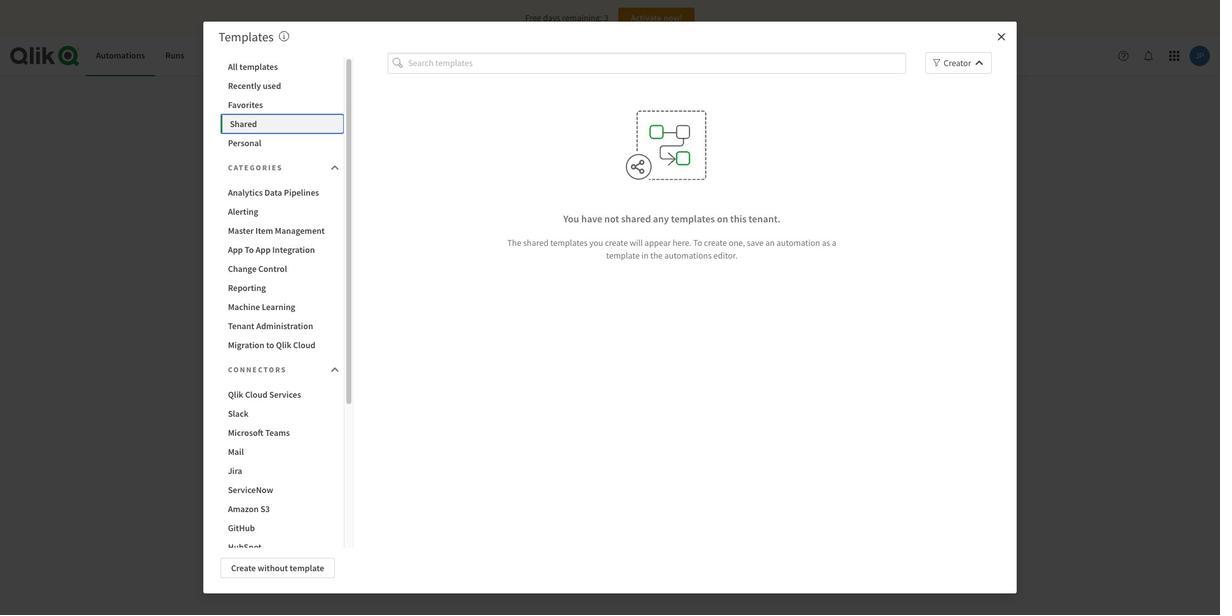 Task type: vqa. For each thing, say whether or not it's contained in the screenshot.
ACTIVATE
yes



Task type: locate. For each thing, give the bounding box(es) containing it.
0 horizontal spatial app
[[228, 244, 243, 255]]

template down hubspot button in the bottom of the page
[[290, 562, 324, 574]]

app down item
[[256, 244, 271, 255]]

microsoft
[[228, 427, 263, 438]]

2 vertical spatial templates
[[550, 237, 588, 248]]

0 horizontal spatial shared
[[523, 237, 549, 248]]

alerting button
[[220, 202, 344, 221]]

categories button
[[220, 155, 344, 180]]

hubspot
[[228, 541, 262, 553]]

qlik inside 'button'
[[228, 389, 243, 400]]

creator
[[944, 57, 971, 69]]

github
[[228, 522, 255, 534]]

editor.
[[714, 249, 738, 261]]

automations
[[664, 249, 712, 261]]

shared right the
[[523, 237, 549, 248]]

app
[[228, 244, 243, 255], [256, 244, 271, 255]]

templates up recently used
[[239, 61, 278, 72]]

cloud
[[293, 339, 316, 351], [245, 389, 267, 400]]

template
[[606, 249, 640, 261], [290, 562, 324, 574]]

app down master
[[228, 244, 243, 255]]

tab list
[[86, 36, 311, 76]]

1 vertical spatial cloud
[[245, 389, 267, 400]]

app to app integration
[[228, 244, 315, 255]]

1 vertical spatial templates
[[671, 212, 715, 225]]

templates down you
[[550, 237, 588, 248]]

connectors
[[228, 365, 287, 374]]

create up editor.
[[704, 237, 727, 248]]

0 horizontal spatial to
[[245, 244, 254, 255]]

recently used
[[228, 80, 281, 92]]

item
[[255, 225, 273, 236]]

jira button
[[220, 461, 344, 480]]

machine learning button
[[220, 297, 344, 316]]

shared
[[621, 212, 651, 225], [523, 237, 549, 248]]

shared up will
[[621, 212, 651, 225]]

metrics button
[[195, 36, 243, 76]]

0 vertical spatial templates
[[239, 61, 278, 72]]

1 horizontal spatial cloud
[[293, 339, 316, 351]]

templates inside the shared templates you create will appear here. to create one, save an automation as a template in the automations editor.
[[550, 237, 588, 248]]

tab list containing automations
[[86, 36, 311, 76]]

administration
[[256, 320, 313, 332]]

qlik up slack
[[228, 389, 243, 400]]

qlik cloud services button
[[220, 385, 344, 404]]

favorites button
[[220, 95, 344, 114]]

master item management button
[[220, 221, 344, 240]]

connections
[[253, 50, 301, 61]]

1 horizontal spatial to
[[693, 237, 702, 248]]

templates
[[219, 29, 274, 44]]

amazon s3
[[228, 503, 270, 515]]

1 horizontal spatial app
[[256, 244, 271, 255]]

0 horizontal spatial qlik
[[228, 389, 243, 400]]

shared templates image
[[615, 110, 729, 181]]

personal
[[228, 137, 261, 149]]

template down will
[[606, 249, 640, 261]]

qlik right to
[[276, 339, 291, 351]]

1 horizontal spatial qlik
[[276, 339, 291, 351]]

in
[[642, 249, 649, 261]]

migration to qlik cloud
[[228, 339, 316, 351]]

cloud down connectors at bottom left
[[245, 389, 267, 400]]

1 horizontal spatial template
[[606, 249, 640, 261]]

activate
[[631, 12, 662, 24]]

remaining:
[[562, 12, 602, 24]]

change control button
[[220, 259, 344, 278]]

template inside create without template button
[[290, 562, 324, 574]]

tenant administration button
[[220, 316, 344, 336]]

management
[[275, 225, 325, 236]]

qlik
[[276, 339, 291, 351], [228, 389, 243, 400]]

shared inside the shared templates you create will appear here. to create one, save an automation as a template in the automations editor.
[[523, 237, 549, 248]]

0 horizontal spatial template
[[290, 562, 324, 574]]

to
[[693, 237, 702, 248], [245, 244, 254, 255]]

2 app from the left
[[256, 244, 271, 255]]

create without template
[[231, 562, 324, 574]]

migration to qlik cloud button
[[220, 336, 344, 355]]

not
[[604, 212, 619, 225]]

1 horizontal spatial templates
[[550, 237, 588, 248]]

cloud down the 'administration'
[[293, 339, 316, 351]]

you
[[563, 212, 579, 225]]

0 horizontal spatial create
[[605, 237, 628, 248]]

data
[[265, 187, 282, 198]]

Search templates text field
[[408, 53, 906, 73]]

templates are pre-built automations that help you automate common business workflows. get started by selecting one of the pre-built templates or choose the blank canvas to build an automation from scratch. tooltip
[[279, 29, 289, 44]]

0 vertical spatial template
[[606, 249, 640, 261]]

to up change
[[245, 244, 254, 255]]

1 vertical spatial shared
[[523, 237, 549, 248]]

without
[[258, 562, 288, 574]]

0 vertical spatial cloud
[[293, 339, 316, 351]]

an
[[765, 237, 775, 248]]

create left will
[[605, 237, 628, 248]]

to right the here.
[[693, 237, 702, 248]]

appear
[[645, 237, 671, 248]]

activate now! link
[[619, 8, 695, 28]]

0 horizontal spatial templates
[[239, 61, 278, 72]]

change
[[228, 263, 257, 275]]

mail
[[228, 446, 244, 458]]

1 vertical spatial template
[[290, 562, 324, 574]]

shared button
[[220, 114, 344, 133]]

favorites
[[228, 99, 263, 111]]

tenant
[[228, 320, 254, 332]]

recently
[[228, 80, 261, 92]]

save
[[747, 237, 764, 248]]

2 create from the left
[[704, 237, 727, 248]]

any
[[653, 212, 669, 225]]

0 horizontal spatial cloud
[[245, 389, 267, 400]]

runs button
[[155, 36, 195, 76]]

1 horizontal spatial shared
[[621, 212, 651, 225]]

1 horizontal spatial create
[[704, 237, 727, 248]]

templates up the here.
[[671, 212, 715, 225]]

migration
[[228, 339, 264, 351]]

0 vertical spatial qlik
[[276, 339, 291, 351]]

2 horizontal spatial templates
[[671, 212, 715, 225]]

1 vertical spatial qlik
[[228, 389, 243, 400]]

free
[[525, 12, 541, 24]]

master
[[228, 225, 254, 236]]

tenant administration
[[228, 320, 313, 332]]

metrics
[[205, 50, 233, 61]]

templates are pre-built automations that help you automate common business workflows. get started by selecting one of the pre-built templates or choose the blank canvas to build an automation from scratch. image
[[279, 31, 289, 41]]

machine learning
[[228, 301, 295, 313]]

create
[[605, 237, 628, 248], [704, 237, 727, 248]]

github button
[[220, 519, 344, 538]]



Task type: describe. For each thing, give the bounding box(es) containing it.
slack button
[[220, 404, 344, 423]]

automation
[[777, 237, 820, 248]]

personal button
[[220, 133, 344, 153]]

machine
[[228, 301, 260, 313]]

tenant.
[[749, 212, 780, 225]]

s3
[[260, 503, 270, 515]]

used
[[263, 80, 281, 92]]

services
[[269, 389, 301, 400]]

connectors button
[[220, 357, 344, 383]]

templates inside button
[[239, 61, 278, 72]]

will
[[630, 237, 643, 248]]

connections button
[[243, 36, 311, 76]]

cloud inside migration to qlik cloud "button"
[[293, 339, 316, 351]]

cloud inside qlik cloud services 'button'
[[245, 389, 267, 400]]

create without template button
[[220, 558, 335, 578]]

alerting
[[228, 206, 258, 217]]

microsoft teams
[[228, 427, 290, 438]]

runs
[[165, 50, 184, 61]]

servicenow button
[[220, 480, 344, 499]]

0 vertical spatial shared
[[621, 212, 651, 225]]

servicenow
[[228, 484, 273, 496]]

pipelines
[[284, 187, 319, 198]]

automations
[[96, 50, 145, 61]]

categories
[[228, 163, 283, 172]]

1 app from the left
[[228, 244, 243, 255]]

control
[[258, 263, 287, 275]]

all
[[228, 61, 238, 72]]

automations button
[[86, 36, 155, 76]]

you have not shared any templates on this tenant.
[[563, 212, 780, 225]]

the shared templates you create will appear here. to create one, save an automation as a template in the automations editor.
[[507, 237, 836, 261]]

this
[[730, 212, 747, 225]]

the
[[650, 249, 663, 261]]

have
[[581, 212, 602, 225]]

you
[[589, 237, 603, 248]]

the
[[507, 237, 521, 248]]

to inside the shared templates you create will appear here. to create one, save an automation as a template in the automations editor.
[[693, 237, 702, 248]]

analytics
[[228, 187, 263, 198]]

master item management
[[228, 225, 325, 236]]

as
[[822, 237, 830, 248]]

now!
[[663, 12, 683, 24]]

reporting
[[228, 282, 266, 294]]

one,
[[729, 237, 745, 248]]

learning
[[262, 301, 295, 313]]

template inside the shared templates you create will appear here. to create one, save an automation as a template in the automations editor.
[[606, 249, 640, 261]]

shared
[[230, 118, 257, 130]]

analytics data pipelines
[[228, 187, 319, 198]]

to
[[266, 339, 274, 351]]

close image
[[996, 32, 1007, 42]]

change control
[[228, 263, 287, 275]]

creator button
[[925, 52, 992, 74]]

all templates button
[[220, 57, 344, 76]]

days
[[543, 12, 560, 24]]

activate now!
[[631, 12, 683, 24]]

to inside button
[[245, 244, 254, 255]]

jira
[[228, 465, 242, 477]]

mail button
[[220, 442, 344, 461]]

free days remaining: 3
[[525, 12, 608, 24]]

microsoft teams button
[[220, 423, 344, 442]]

amazon
[[228, 503, 259, 515]]

create
[[231, 562, 256, 574]]

app to app integration button
[[220, 240, 344, 259]]

teams
[[265, 427, 290, 438]]

qlik inside "button"
[[276, 339, 291, 351]]

integration
[[272, 244, 315, 255]]

here.
[[673, 237, 691, 248]]

all templates
[[228, 61, 278, 72]]

slack
[[228, 408, 249, 419]]

a
[[832, 237, 836, 248]]

qlik cloud services
[[228, 389, 301, 400]]

1 create from the left
[[605, 237, 628, 248]]

amazon s3 button
[[220, 499, 344, 519]]

hubspot button
[[220, 538, 344, 557]]

analytics data pipelines button
[[220, 183, 344, 202]]



